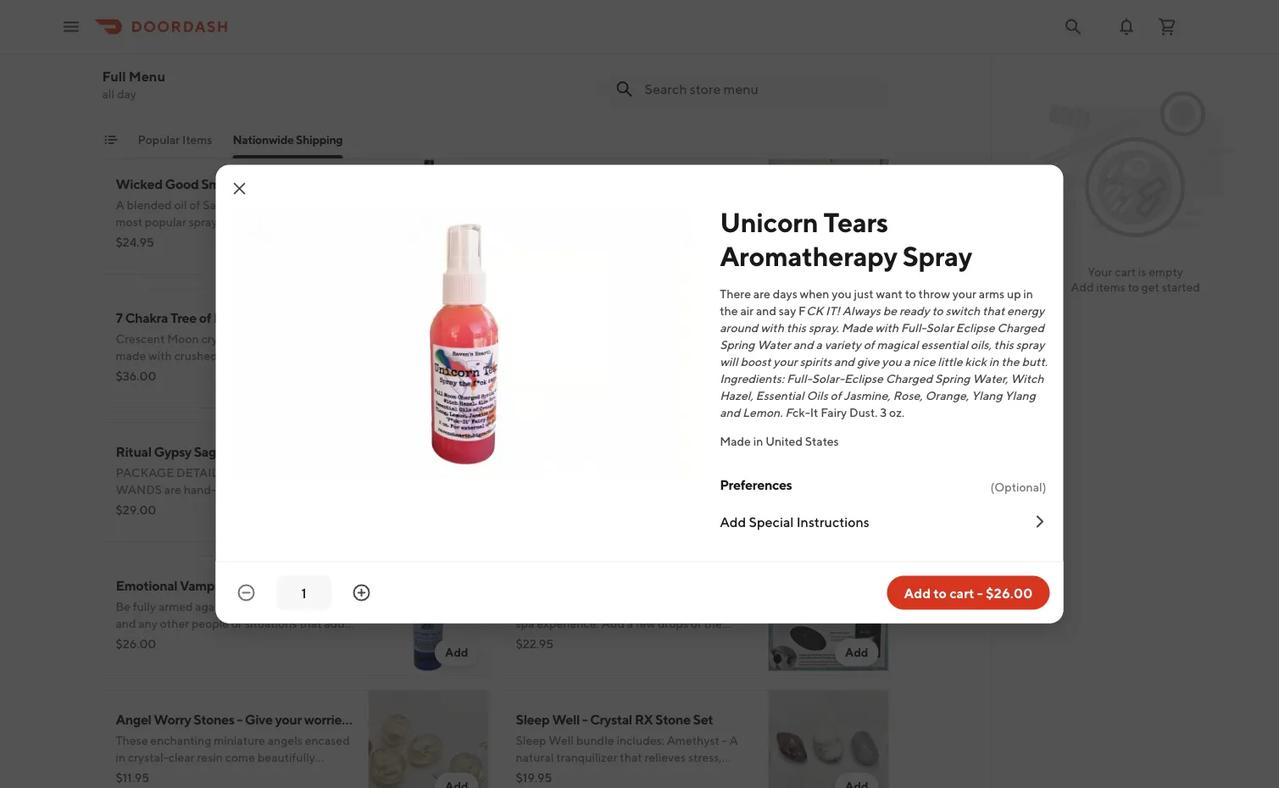 Task type: describe. For each thing, give the bounding box(es) containing it.
stone
[[655, 712, 691, 728]]

spray right rosemary
[[387, 176, 421, 192]]

up
[[1007, 287, 1021, 301]]

add to cart - $26.00 button
[[887, 576, 1050, 610]]

1 vertical spatial eclipse
[[844, 371, 883, 385]]

worries
[[304, 712, 348, 728]]

essential
[[756, 388, 804, 402]]

be inside ck it!  always be ready to switch that energy around with this spray.  made with full-solar eclipse charged spring water and a variety of magical essential oils, this spray will boost your spirits and give you a nice little kick in the butt. ingredients: full-solar-eclipse charged spring water, witch hazel, essential oils of jasmine, rose, orange, ylang ylang and lemon. f
[[883, 304, 897, 318]]

tree
[[170, 310, 197, 326]]

nationwide shipping
[[233, 133, 343, 147]]

1 horizontal spatial full-
[[901, 320, 926, 334]]

magical
[[877, 337, 919, 351]]

4
[[345, 578, 353, 594]]

nationwide for nationwide shipping new insights metaphysical boutique ships monday - saturday of each week with two day shipping. orders cannot be shipped to alaska, hawaii or p.o. boxes.
[[102, 83, 198, 105]]

ritual gypsy sage wand with crystals image
[[368, 422, 489, 543]]

0 vertical spatial sage
[[293, 176, 323, 192]]

nationwide shipping new insights metaphysical boutique ships monday - saturday of each week with two day shipping. orders cannot be shipped to alaska, hawaii or p.o. boxes.
[[102, 83, 877, 139]]

add for personalized tarot card reading by patti woods lavoie image
[[845, 378, 869, 392]]

dust.
[[850, 405, 878, 419]]

throw
[[919, 287, 950, 301]]

wicked good smudge spray: sage  rosemary spray
[[116, 176, 421, 192]]

around
[[720, 320, 758, 334]]

add for emotional vampire neutralizing spray 4 oz image
[[445, 646, 468, 660]]

$29.00
[[116, 503, 156, 517]]

1 horizontal spatial eclipse
[[956, 320, 995, 334]]

0 horizontal spatial crystal
[[344, 310, 387, 326]]

there are days when you just want to throw your arms up in the air and say f
[[720, 287, 1034, 318]]

0 vertical spatial a
[[816, 337, 822, 351]]

essential
[[921, 337, 968, 351]]

reading
[[661, 310, 711, 326]]

angel
[[116, 712, 151, 728]]

set
[[693, 712, 713, 728]]

0 horizontal spatial this
[[787, 320, 806, 334]]

water,
[[973, 371, 1008, 385]]

and inside the there are days when you just want to throw your arms up in the air and say f
[[756, 304, 777, 318]]

always
[[843, 304, 881, 318]]

add inside your cart is empty add items to get started
[[1071, 280, 1094, 294]]

each
[[449, 108, 475, 122]]

sleep well - crystal rx stone set
[[516, 712, 713, 728]]

ships
[[301, 108, 329, 122]]

switch
[[946, 304, 980, 318]]

0 horizontal spatial unicorn
[[516, 444, 564, 460]]

orders
[[631, 108, 668, 122]]

moon
[[307, 310, 342, 326]]

popular
[[138, 133, 180, 147]]

in inside ck it!  always be ready to switch that energy around with this spray.  made with full-solar eclipse charged spring water and a variety of magical essential oils, this spray will boost your spirits and give you a nice little kick in the butt. ingredients: full-solar-eclipse charged spring water, witch hazel, essential oils of jasmine, rose, orange, ylang ylang and lemon. f
[[989, 354, 999, 368]]

shipping for nationwide shipping
[[296, 133, 343, 147]]

close image
[[229, 178, 250, 199]]

add for unicorn tears aromatherapy spray image
[[845, 512, 869, 526]]

your inside the there are days when you just want to throw your arms up in the air and say f
[[953, 287, 977, 301]]

of up fairy
[[831, 388, 841, 402]]

you inside the there are days when you just want to throw your arms up in the air and say f
[[832, 287, 852, 301]]

add button for wicked good smudge spray: sage  rosemary spray
[[435, 237, 479, 265]]

jasmine,
[[844, 388, 891, 402]]

in inside the there are days when you just want to throw your arms up in the air and say f
[[1024, 287, 1034, 301]]

spa shower aroma diffuser kit image
[[769, 556, 889, 677]]

your inside ck it!  always be ready to switch that energy around with this spray.  made with full-solar eclipse charged spring water and a variety of magical essential oils, this spray will boost your spirits and give you a nice little kick in the butt. ingredients: full-solar-eclipse charged spring water, witch hazel, essential oils of jasmine, rose, orange, ylang ylang and lemon. f
[[774, 354, 798, 368]]

to inside nationwide shipping new insights metaphysical boutique ships monday - saturday of each week with two day shipping. orders cannot be shipped to alaska, hawaii or p.o. boxes.
[[772, 108, 784, 122]]

increase quantity by 1 image
[[351, 583, 372, 603]]

ritual gypsy sage wand with crystals
[[116, 444, 341, 460]]

add for wicked good smudge spray: sage  rosemary spray 'image'
[[445, 244, 468, 258]]

1 vertical spatial unicorn tears aromatherapy spray
[[516, 444, 723, 460]]

will
[[720, 354, 738, 368]]

&
[[239, 310, 247, 326]]

personalized tarot card reading by patti woods lavoie
[[516, 310, 848, 326]]

7 chakra tree of life & crescent moon crystal healing necklace
[[116, 310, 494, 326]]

wicked good smudge spray: sage  rosemary spray image
[[368, 154, 489, 275]]

- inside "add to cart - $26.00" button
[[977, 585, 983, 601]]

1 vertical spatial this
[[994, 337, 1014, 351]]

1 vertical spatial full-
[[787, 371, 812, 385]]

boutique
[[249, 108, 299, 122]]

unicorn tears aromatherapy spray inside unicorn tears aromatherapy spray 'dialog'
[[720, 206, 972, 272]]

hazel,
[[720, 388, 754, 402]]

wand
[[226, 444, 262, 460]]

made inside ck it!  always be ready to switch that energy around with this spray.  made with full-solar eclipse charged spring water and a variety of magical essential oils, this spray will boost your spirits and give you a nice little kick in the butt. ingredients: full-solar-eclipse charged spring water, witch hazel, essential oils of jasmine, rose, orange, ylang ylang and lemon. f
[[842, 320, 873, 334]]

fairy
[[821, 405, 847, 419]]

1 vertical spatial spring
[[935, 371, 970, 385]]

of up give
[[864, 337, 875, 351]]

of inside nationwide shipping new insights metaphysical boutique ships monday - saturday of each week with two day shipping. orders cannot be shipped to alaska, hawaii or p.o. boxes.
[[436, 108, 447, 122]]

ck it!  always be ready to switch that energy around with this spray.  made with full-solar eclipse charged spring water and a variety of magical essential oils, this spray will boost your spirits and give you a nice little kick in the butt. ingredients: full-solar-eclipse charged spring water, witch hazel, essential oils of jasmine, rose, orange, ylang ylang and lemon. f
[[720, 304, 1048, 419]]

healing
[[389, 310, 435, 326]]

emotional vampire neutralizing spray 4 oz
[[116, 578, 370, 594]]

unicorn tears aromatherapy spray image
[[769, 422, 889, 543]]

$38.00
[[516, 235, 556, 249]]

0 horizontal spatial made
[[720, 434, 751, 448]]

solar-
[[812, 371, 844, 385]]

united
[[766, 434, 803, 448]]

patti
[[730, 310, 759, 326]]

it
[[810, 405, 819, 419]]

notification bell image
[[1117, 17, 1137, 37]]

preferences
[[720, 476, 792, 493]]

personalized tarot card reading by patti woods lavoie image
[[769, 288, 889, 409]]

want
[[876, 287, 903, 301]]

rx
[[635, 712, 653, 728]]

emotional
[[116, 578, 177, 594]]

sleep well - crystal rx stone set image
[[769, 690, 889, 789]]

hawaii
[[827, 108, 863, 122]]

with inside nationwide shipping new insights metaphysical boutique ships monday - saturday of each week with two day shipping. orders cannot be shipped to alaska, hawaii or p.o. boxes.
[[509, 108, 532, 122]]

0 horizontal spatial in
[[753, 434, 763, 448]]

add special instructions
[[720, 514, 870, 530]]

neutralizing
[[232, 578, 307, 594]]

popular items button
[[138, 131, 212, 159]]

day inside nationwide shipping new insights metaphysical boutique ships monday - saturday of each week with two day shipping. orders cannot be shipped to alaska, hawaii or p.o. boxes.
[[557, 108, 577, 122]]

ck-
[[793, 405, 810, 419]]

or
[[866, 108, 877, 122]]

emotional vampire neutralizing spray 4 oz image
[[368, 556, 489, 677]]

arms
[[979, 287, 1005, 301]]

monday
[[331, 108, 376, 122]]

cart inside "add to cart - $26.00" button
[[950, 585, 975, 601]]

with up water at top
[[761, 320, 784, 334]]

add for 7 point crystal waterfall mobile 'image'
[[845, 244, 869, 258]]

unicorn inside 'unicorn tears aromatherapy spray'
[[720, 206, 818, 238]]

ck
[[806, 304, 824, 318]]

1 vertical spatial tears
[[566, 444, 598, 460]]

new
[[102, 108, 127, 122]]

necklace
[[438, 310, 494, 326]]

$36.00
[[116, 369, 156, 383]]

saturday
[[385, 108, 434, 122]]

cannot
[[671, 108, 708, 122]]

add button for personalized tarot card reading by patti woods lavoie
[[835, 371, 879, 398]]

add to cart - $26.00
[[904, 585, 1033, 601]]

1 horizontal spatial crystal
[[590, 712, 632, 728]]

shipped
[[727, 108, 770, 122]]

to inside ck it!  always be ready to switch that energy around with this spray.  made with full-solar eclipse charged spring water and a variety of magical essential oils, this spray will boost your spirits and give you a nice little kick in the butt. ingredients: full-solar-eclipse charged spring water, witch hazel, essential oils of jasmine, rose, orange, ylang ylang and lemon. f
[[932, 304, 943, 318]]

instructions
[[797, 514, 870, 530]]

water
[[757, 337, 791, 351]]

lavoie
[[807, 310, 848, 326]]

crystals
[[293, 444, 341, 460]]

stones
[[193, 712, 234, 728]]

tears inside 'unicorn tears aromatherapy spray'
[[824, 206, 888, 238]]

Current quantity is 1 number field
[[287, 584, 321, 602]]

add button for 7 chakra tree of life & crescent moon crystal healing necklace
[[435, 371, 479, 398]]

to inside your cart is empty add items to get started
[[1128, 280, 1139, 294]]

rose,
[[893, 388, 923, 402]]

to inside button
[[934, 585, 947, 601]]

of left "life"
[[199, 310, 211, 326]]

0 horizontal spatial aromatherapy
[[600, 444, 687, 460]]



Task type: vqa. For each thing, say whether or not it's contained in the screenshot.
'Ritual'
yes



Task type: locate. For each thing, give the bounding box(es) containing it.
cart inside your cart is empty add items to get started
[[1115, 265, 1136, 279]]

1 horizontal spatial cart
[[1115, 265, 1136, 279]]

a up spirits
[[816, 337, 822, 351]]

full-
[[901, 320, 926, 334], [787, 371, 812, 385]]

spray up throw
[[903, 240, 972, 272]]

0 vertical spatial shipping
[[202, 83, 275, 105]]

made in united states
[[720, 434, 839, 448]]

popular items
[[138, 133, 212, 147]]

Item Search search field
[[645, 80, 875, 98]]

day
[[117, 87, 136, 101], [557, 108, 577, 122]]

made down the always
[[842, 320, 873, 334]]

all
[[102, 87, 115, 101]]

0 vertical spatial charged
[[997, 320, 1045, 334]]

the left angels
[[365, 712, 385, 728]]

just
[[854, 287, 874, 301]]

1 horizontal spatial charged
[[997, 320, 1045, 334]]

ylang down water,
[[972, 388, 1003, 402]]

f
[[799, 304, 806, 318], [785, 405, 793, 419]]

1 vertical spatial day
[[557, 108, 577, 122]]

by
[[713, 310, 728, 326]]

spray.
[[809, 320, 839, 334]]

the inside ck it!  always be ready to switch that energy around with this spray.  made with full-solar eclipse charged spring water and a variety of magical essential oils, this spray will boost your spirits and give you a nice little kick in the butt. ingredients: full-solar-eclipse charged spring water, witch hazel, essential oils of jasmine, rose, orange, ylang ylang and lemon. f
[[1001, 354, 1020, 368]]

life
[[214, 310, 237, 326]]

1 vertical spatial f
[[785, 405, 793, 419]]

items
[[1097, 280, 1126, 294]]

1 horizontal spatial be
[[883, 304, 897, 318]]

spray:
[[254, 176, 291, 192]]

(optional)
[[991, 480, 1047, 494]]

made
[[842, 320, 873, 334], [720, 434, 751, 448]]

boxes.
[[127, 125, 163, 139]]

be inside nationwide shipping new insights metaphysical boutique ships monday - saturday of each week with two day shipping. orders cannot be shipped to alaska, hawaii or p.o. boxes.
[[710, 108, 724, 122]]

1 horizontal spatial $26.00
[[986, 585, 1033, 601]]

0 horizontal spatial the
[[365, 712, 385, 728]]

open menu image
[[61, 17, 81, 37]]

get
[[1142, 280, 1160, 294]]

add special instructions button
[[720, 499, 1050, 545]]

the left air
[[720, 304, 738, 318]]

empty
[[1149, 265, 1184, 279]]

eclipse
[[956, 320, 995, 334], [844, 371, 883, 385]]

0 vertical spatial unicorn
[[720, 206, 818, 238]]

vampire
[[180, 578, 230, 594]]

1 horizontal spatial ylang
[[1005, 388, 1036, 402]]

1 horizontal spatial the
[[720, 304, 738, 318]]

crescent
[[250, 310, 304, 326]]

aromatherapy inside 'dialog'
[[720, 240, 898, 272]]

charged
[[997, 320, 1045, 334], [886, 371, 933, 385]]

angels
[[387, 712, 429, 728]]

smudge
[[201, 176, 251, 192]]

$26.00 inside button
[[986, 585, 1033, 601]]

1 horizontal spatial spring
[[935, 371, 970, 385]]

0 vertical spatial the
[[720, 304, 738, 318]]

with right wand
[[265, 444, 291, 460]]

angel worry stones - give your worries to the angels image
[[368, 690, 489, 789]]

1 vertical spatial your
[[774, 354, 798, 368]]

day right all
[[117, 87, 136, 101]]

oils,
[[971, 337, 992, 351]]

be
[[710, 108, 724, 122], [883, 304, 897, 318]]

1 horizontal spatial your
[[774, 354, 798, 368]]

1 vertical spatial made
[[720, 434, 751, 448]]

with up magical
[[875, 320, 899, 334]]

sage left wand
[[194, 444, 224, 460]]

and down hazel,
[[720, 405, 740, 419]]

menu
[[129, 68, 165, 84]]

tarot
[[595, 310, 626, 326]]

0 horizontal spatial your
[[275, 712, 302, 728]]

2 horizontal spatial the
[[1001, 354, 1020, 368]]

add
[[445, 244, 468, 258], [845, 244, 869, 258], [1071, 280, 1094, 294], [445, 378, 468, 392], [845, 378, 869, 392], [845, 512, 869, 526], [720, 514, 746, 530], [904, 585, 931, 601], [445, 646, 468, 660], [845, 646, 869, 660]]

your up the switch
[[953, 287, 977, 301]]

$19.95
[[516, 771, 552, 785]]

1 horizontal spatial in
[[989, 354, 999, 368]]

of
[[436, 108, 447, 122], [199, 310, 211, 326], [864, 337, 875, 351], [831, 388, 841, 402]]

0 horizontal spatial cart
[[950, 585, 975, 601]]

1 vertical spatial a
[[904, 354, 911, 368]]

2 ylang from the left
[[1005, 388, 1036, 402]]

f inside ck it!  always be ready to switch that energy around with this spray.  made with full-solar eclipse charged spring water and a variety of magical essential oils, this spray will boost your spirits and give you a nice little kick in the butt. ingredients: full-solar-eclipse charged spring water, witch hazel, essential oils of jasmine, rose, orange, ylang ylang and lemon. f
[[785, 405, 793, 419]]

shipping for nationwide shipping new insights metaphysical boutique ships monday - saturday of each week with two day shipping. orders cannot be shipped to alaska, hawaii or p.o. boxes.
[[202, 83, 275, 105]]

1 vertical spatial charged
[[886, 371, 933, 385]]

1 horizontal spatial day
[[557, 108, 577, 122]]

that
[[983, 304, 1005, 318]]

to inside the there are days when you just want to throw your arms up in the air and say f
[[905, 287, 916, 301]]

nationwide up "insights" at the left of page
[[102, 83, 198, 105]]

your right give
[[275, 712, 302, 728]]

eclipse up oils,
[[956, 320, 995, 334]]

2 horizontal spatial in
[[1024, 287, 1034, 301]]

f inside the there are days when you just want to throw your arms up in the air and say f
[[799, 304, 806, 318]]

it!
[[826, 304, 840, 318]]

1 horizontal spatial unicorn
[[720, 206, 818, 238]]

7 point crystal waterfall mobile image
[[769, 154, 889, 275]]

solar
[[926, 320, 954, 334]]

0 vertical spatial cart
[[1115, 265, 1136, 279]]

full menu all day
[[102, 68, 165, 101]]

1 horizontal spatial nationwide
[[233, 133, 294, 147]]

nice
[[913, 354, 936, 368]]

you down magical
[[882, 354, 902, 368]]

0 vertical spatial unicorn tears aromatherapy spray
[[720, 206, 972, 272]]

0 horizontal spatial full-
[[787, 371, 812, 385]]

0 vertical spatial tears
[[824, 206, 888, 238]]

started
[[1162, 280, 1200, 294]]

0 vertical spatial day
[[117, 87, 136, 101]]

0 vertical spatial full-
[[901, 320, 926, 334]]

0 vertical spatial crystal
[[344, 310, 387, 326]]

3
[[880, 405, 887, 419]]

spray
[[1016, 337, 1045, 351]]

1 vertical spatial you
[[882, 354, 902, 368]]

give
[[245, 712, 273, 728]]

charged down energy
[[997, 320, 1045, 334]]

sage right spray:
[[293, 176, 323, 192]]

sage
[[293, 176, 323, 192], [194, 444, 224, 460]]

0 vertical spatial this
[[787, 320, 806, 334]]

1 vertical spatial sage
[[194, 444, 224, 460]]

0 horizontal spatial day
[[117, 87, 136, 101]]

this
[[787, 320, 806, 334], [994, 337, 1014, 351]]

and up spirits
[[793, 337, 814, 351]]

1 vertical spatial the
[[1001, 354, 1020, 368]]

7 chakra tree of life & crescent moon crystal healing necklace image
[[368, 288, 489, 409]]

your down water at top
[[774, 354, 798, 368]]

crystal left the 'rx'
[[590, 712, 632, 728]]

1 horizontal spatial aromatherapy
[[720, 240, 898, 272]]

your
[[1088, 265, 1113, 279]]

ylang down witch
[[1005, 388, 1036, 402]]

special
[[749, 514, 794, 530]]

ck-it fairy dust. 3 oz.
[[793, 405, 905, 419]]

0 horizontal spatial shipping
[[202, 83, 275, 105]]

1 ylang from the left
[[972, 388, 1003, 402]]

shipping inside nationwide shipping new insights metaphysical boutique ships monday - saturday of each week with two day shipping. orders cannot be shipped to alaska, hawaii or p.o. boxes.
[[202, 83, 275, 105]]

- inside nationwide shipping new insights metaphysical boutique ships monday - saturday of each week with two day shipping. orders cannot be shipped to alaska, hawaii or p.o. boxes.
[[378, 108, 383, 122]]

1 vertical spatial crystal
[[590, 712, 632, 728]]

0 vertical spatial in
[[1024, 287, 1034, 301]]

insights
[[130, 108, 172, 122]]

1 vertical spatial nationwide
[[233, 133, 294, 147]]

0 horizontal spatial sage
[[194, 444, 224, 460]]

0 items, open order cart image
[[1157, 17, 1178, 37]]

0 horizontal spatial you
[[832, 287, 852, 301]]

the up witch
[[1001, 354, 1020, 368]]

f right say
[[799, 304, 806, 318]]

0 vertical spatial made
[[842, 320, 873, 334]]

nationwide inside nationwide shipping new insights metaphysical boutique ships monday - saturday of each week with two day shipping. orders cannot be shipped to alaska, hawaii or p.o. boxes.
[[102, 83, 198, 105]]

and down variety
[[834, 354, 855, 368]]

1 horizontal spatial f
[[799, 304, 806, 318]]

and
[[756, 304, 777, 318], [793, 337, 814, 351], [834, 354, 855, 368], [720, 405, 740, 419]]

be right cannot
[[710, 108, 724, 122]]

shipping down the ships
[[296, 133, 343, 147]]

this right oils,
[[994, 337, 1014, 351]]

two
[[535, 108, 555, 122]]

0 horizontal spatial tears
[[566, 444, 598, 460]]

add for spa shower aroma diffuser kit image
[[845, 646, 869, 660]]

spirits
[[800, 354, 832, 368]]

variety
[[825, 337, 861, 351]]

0 vertical spatial $26.00
[[986, 585, 1033, 601]]

shipping.
[[579, 108, 628, 122]]

0 vertical spatial your
[[953, 287, 977, 301]]

2 vertical spatial in
[[753, 434, 763, 448]]

add button for unicorn tears aromatherapy spray
[[835, 505, 879, 532]]

add for 7 chakra tree of life & crescent moon crystal healing necklace image
[[445, 378, 468, 392]]

2 vertical spatial your
[[275, 712, 302, 728]]

0 horizontal spatial nationwide
[[102, 83, 198, 105]]

1 horizontal spatial shipping
[[296, 133, 343, 147]]

with
[[509, 108, 532, 122], [761, 320, 784, 334], [875, 320, 899, 334], [265, 444, 291, 460]]

0 horizontal spatial charged
[[886, 371, 933, 385]]

1 vertical spatial shipping
[[296, 133, 343, 147]]

spray left 4
[[309, 578, 343, 594]]

$24.95
[[116, 235, 154, 249]]

1 horizontal spatial this
[[994, 337, 1014, 351]]

in right up
[[1024, 287, 1034, 301]]

of left 'each'
[[436, 108, 447, 122]]

0 vertical spatial you
[[832, 287, 852, 301]]

crystal right moon
[[344, 310, 387, 326]]

aromatherapy
[[720, 240, 898, 272], [600, 444, 687, 460]]

nationwide for nationwide shipping
[[233, 133, 294, 147]]

and down are
[[756, 304, 777, 318]]

butt.
[[1022, 354, 1048, 368]]

the inside the there are days when you just want to throw your arms up in the air and say f
[[720, 304, 738, 318]]

1 horizontal spatial you
[[882, 354, 902, 368]]

a left 'nice'
[[904, 354, 911, 368]]

angel worry stones - give your worries to the angels
[[116, 712, 429, 728]]

$26.00
[[986, 585, 1033, 601], [116, 637, 156, 651]]

0 vertical spatial nationwide
[[102, 83, 198, 105]]

spray
[[387, 176, 421, 192], [903, 240, 972, 272], [689, 444, 723, 460], [309, 578, 343, 594]]

this down say
[[787, 320, 806, 334]]

unicorn tears aromatherapy spray dialog
[[216, 165, 1064, 624]]

7
[[116, 310, 123, 326]]

-
[[378, 108, 383, 122], [977, 585, 983, 601], [237, 712, 242, 728], [582, 712, 588, 728]]

gypsy
[[154, 444, 191, 460]]

0 horizontal spatial spring
[[720, 337, 755, 351]]

0 horizontal spatial be
[[710, 108, 724, 122]]

0 vertical spatial f
[[799, 304, 806, 318]]

2 vertical spatial the
[[365, 712, 385, 728]]

add button for emotional vampire neutralizing spray 4 oz
[[435, 639, 479, 666]]

0 horizontal spatial eclipse
[[844, 371, 883, 385]]

day right two
[[557, 108, 577, 122]]

full- down ready
[[901, 320, 926, 334]]

1 horizontal spatial tears
[[824, 206, 888, 238]]

eclipse up jasmine,
[[844, 371, 883, 385]]

made down lemon.
[[720, 434, 751, 448]]

1 vertical spatial unicorn
[[516, 444, 564, 460]]

chakra
[[125, 310, 168, 326]]

1 vertical spatial cart
[[950, 585, 975, 601]]

1 vertical spatial $26.00
[[116, 637, 156, 651]]

day inside full menu all day
[[117, 87, 136, 101]]

1 horizontal spatial a
[[904, 354, 911, 368]]

0 horizontal spatial $26.00
[[116, 637, 156, 651]]

0 vertical spatial be
[[710, 108, 724, 122]]

0 horizontal spatial f
[[785, 405, 793, 419]]

0 vertical spatial aromatherapy
[[720, 240, 898, 272]]

full
[[102, 68, 126, 84]]

shipping up the metaphysical
[[202, 83, 275, 105]]

states
[[805, 434, 839, 448]]

0 horizontal spatial ylang
[[972, 388, 1003, 402]]

oz.
[[889, 405, 905, 419]]

in up water,
[[989, 354, 999, 368]]

spring down the around
[[720, 337, 755, 351]]

with left two
[[509, 108, 532, 122]]

spring down little
[[935, 371, 970, 385]]

in left 'united'
[[753, 434, 763, 448]]

there
[[720, 287, 751, 301]]

decrease quantity by 1 image
[[236, 583, 256, 603]]

nationwide down boutique
[[233, 133, 294, 147]]

your
[[953, 287, 977, 301], [774, 354, 798, 368], [275, 712, 302, 728]]

you up it! at the right top
[[832, 287, 852, 301]]

charged up rose,
[[886, 371, 933, 385]]

spray up preferences
[[689, 444, 723, 460]]

full- down spirits
[[787, 371, 812, 385]]

1 vertical spatial aromatherapy
[[600, 444, 687, 460]]

0 vertical spatial spring
[[720, 337, 755, 351]]

1 horizontal spatial made
[[842, 320, 873, 334]]

you inside ck it!  always be ready to switch that energy around with this spray.  made with full-solar eclipse charged spring water and a variety of magical essential oils, this spray will boost your spirits and give you a nice little kick in the butt. ingredients: full-solar-eclipse charged spring water, witch hazel, essential oils of jasmine, rose, orange, ylang ylang and lemon. f
[[882, 354, 902, 368]]

is
[[1139, 265, 1147, 279]]

1 vertical spatial in
[[989, 354, 999, 368]]

2 horizontal spatial your
[[953, 287, 977, 301]]

give
[[857, 354, 880, 368]]

spray inside 'unicorn tears aromatherapy spray'
[[903, 240, 972, 272]]

lemon.
[[743, 405, 783, 419]]

0 horizontal spatial a
[[816, 337, 822, 351]]

f down essential
[[785, 405, 793, 419]]

1 vertical spatial be
[[883, 304, 897, 318]]

be down want
[[883, 304, 897, 318]]

0 vertical spatial eclipse
[[956, 320, 995, 334]]



